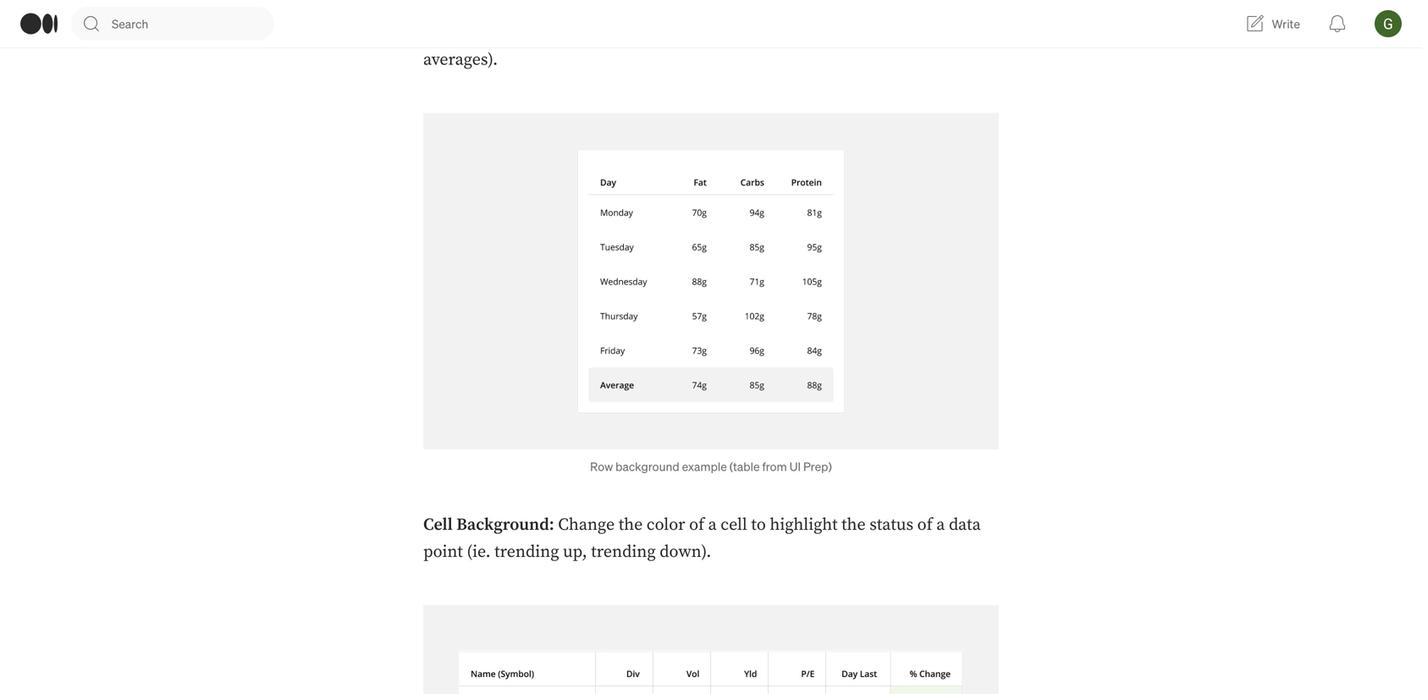 Task type: vqa. For each thing, say whether or not it's contained in the screenshot.
the topmost change
yes



Task type: locate. For each thing, give the bounding box(es) containing it.
0 vertical spatial color
[[651, 0, 689, 16]]

color inside change the color of an entire row to highlight a difference in the domain of data (ie. switching between single values and sums or averages).
[[651, 0, 689, 16]]

data right "domain"
[[551, 22, 583, 43]]

point
[[423, 541, 463, 562]]

up,
[[563, 541, 587, 562]]

data right status
[[949, 514, 981, 535]]

the
[[623, 0, 647, 16], [442, 22, 466, 43], [619, 514, 643, 535], [841, 514, 866, 535]]

color up down).
[[647, 514, 685, 535]]

highlight inside change the color of an entire row to highlight a difference in the domain of data (ie. switching between single values and sums or averages).
[[835, 0, 903, 16]]

cell background:
[[423, 514, 554, 535]]

2 horizontal spatial a
[[936, 514, 945, 535]]

change inside change the color of a cell to highlight the status of a data point (ie. trending up, trending down).
[[558, 514, 615, 535]]

notifications image
[[1327, 14, 1348, 34]]

1 horizontal spatial trending
[[591, 541, 656, 562]]

0 horizontal spatial a
[[708, 514, 717, 535]]

a inside change the color of an entire row to highlight a difference in the domain of data (ie. switching between single values and sums or averages).
[[907, 0, 915, 16]]

row
[[590, 459, 613, 474]]

switching
[[615, 22, 687, 43]]

(ie. down cell background:
[[467, 541, 491, 562]]

the right in
[[442, 22, 466, 43]]

of
[[693, 0, 708, 16], [532, 22, 547, 43], [689, 514, 704, 535], [917, 514, 932, 535]]

write image
[[1245, 14, 1265, 34]]

change up up,
[[558, 514, 615, 535]]

a left cell
[[708, 514, 717, 535]]

0 horizontal spatial to
[[751, 514, 766, 535]]

row background example (table from ui prep)
[[590, 459, 832, 474]]

0 vertical spatial highlight
[[835, 0, 903, 16]]

0 vertical spatial to
[[816, 0, 831, 16]]

(ie. left switching
[[587, 22, 611, 43]]

averages).
[[423, 49, 498, 70]]

a
[[907, 0, 915, 16], [708, 514, 717, 535], [936, 514, 945, 535]]

cell
[[721, 514, 747, 535]]

(ie.
[[587, 22, 611, 43], [467, 541, 491, 562]]

(ie. inside change the color of a cell to highlight the status of a data point (ie. trending up, trending down).
[[467, 541, 491, 562]]

1 vertical spatial data
[[949, 514, 981, 535]]

gary orlando image
[[1375, 10, 1402, 37]]

to right cell
[[751, 514, 766, 535]]

1 vertical spatial highlight
[[770, 514, 838, 535]]

(table
[[729, 459, 760, 474]]

0 vertical spatial (ie.
[[587, 22, 611, 43]]

highlight inside change the color of a cell to highlight the status of a data point (ie. trending up, trending down).
[[770, 514, 838, 535]]

1 vertical spatial to
[[751, 514, 766, 535]]

color inside change the color of a cell to highlight the status of a data point (ie. trending up, trending down).
[[647, 514, 685, 535]]

of left "an"
[[693, 0, 708, 16]]

a up sums at the right of page
[[907, 0, 915, 16]]

highlight
[[835, 0, 903, 16], [770, 514, 838, 535]]

to
[[816, 0, 831, 16], [751, 514, 766, 535]]

change
[[562, 0, 619, 16], [558, 514, 615, 535]]

trending down "background:"
[[494, 541, 559, 562]]

0 horizontal spatial data
[[551, 22, 583, 43]]

1 horizontal spatial to
[[816, 0, 831, 16]]

(ie. inside change the color of an entire row to highlight a difference in the domain of data (ie. switching between single values and sums or averages).
[[587, 22, 611, 43]]

change inside change the color of an entire row to highlight a difference in the domain of data (ie. switching between single values and sums or averages).
[[562, 0, 619, 16]]

color for trending
[[647, 514, 685, 535]]

highlight up and
[[835, 0, 903, 16]]

0 vertical spatial change
[[562, 0, 619, 16]]

data
[[551, 22, 583, 43], [949, 514, 981, 535]]

change for (ie.
[[562, 0, 619, 16]]

1 horizontal spatial data
[[949, 514, 981, 535]]

the left status
[[841, 514, 866, 535]]

color up switching
[[651, 0, 689, 16]]

entire
[[735, 0, 779, 16]]

example
[[682, 459, 727, 474]]

a right status
[[936, 514, 945, 535]]

to up values
[[816, 0, 831, 16]]

1 vertical spatial change
[[558, 514, 615, 535]]

difference
[[919, 0, 996, 16]]

sums
[[891, 22, 930, 43]]

0 horizontal spatial trending
[[494, 541, 559, 562]]

1 horizontal spatial (ie.
[[587, 22, 611, 43]]

highlight down ui
[[770, 514, 838, 535]]

color
[[651, 0, 689, 16], [647, 514, 685, 535]]

0 horizontal spatial (ie.
[[467, 541, 491, 562]]

1 vertical spatial color
[[647, 514, 685, 535]]

homepage image
[[20, 13, 58, 34]]

1 vertical spatial (ie.
[[467, 541, 491, 562]]

trending right up,
[[591, 541, 656, 562]]

1 horizontal spatial a
[[907, 0, 915, 16]]

trending
[[494, 541, 559, 562], [591, 541, 656, 562]]

change up switching
[[562, 0, 619, 16]]

0 vertical spatial data
[[551, 22, 583, 43]]



Task type: describe. For each thing, give the bounding box(es) containing it.
an
[[712, 0, 731, 16]]

cell
[[423, 514, 453, 535]]

between
[[691, 22, 755, 43]]

data inside change the color of a cell to highlight the status of a data point (ie. trending up, trending down).
[[949, 514, 981, 535]]

the up switching
[[623, 0, 647, 16]]

data inside change the color of an entire row to highlight a difference in the domain of data (ie. switching between single values and sums or averages).
[[551, 22, 583, 43]]

down).
[[660, 541, 711, 562]]

from
[[762, 459, 787, 474]]

or
[[934, 22, 951, 43]]

write link
[[1245, 14, 1300, 34]]

to inside change the color of an entire row to highlight a difference in the domain of data (ie. switching between single values and sums or averages).
[[816, 0, 831, 16]]

single
[[759, 22, 804, 43]]

status
[[870, 514, 913, 535]]

values
[[807, 22, 855, 43]]

change the color of an entire row to highlight a difference in the domain of data (ie. switching between single values and sums or averages).
[[423, 0, 996, 70]]

ui
[[789, 459, 801, 474]]

2 trending from the left
[[591, 541, 656, 562]]

of right "domain"
[[532, 22, 547, 43]]

in
[[423, 22, 438, 43]]

of up down).
[[689, 514, 704, 535]]

1 trending from the left
[[494, 541, 559, 562]]

domain
[[470, 22, 528, 43]]

change for up,
[[558, 514, 615, 535]]

search field
[[112, 7, 274, 41]]

to inside change the color of a cell to highlight the status of a data point (ie. trending up, trending down).
[[751, 514, 766, 535]]

of right status
[[917, 514, 932, 535]]

change the color of a cell to highlight the status of a data point (ie. trending up, trending down).
[[423, 514, 981, 562]]

color for switching
[[651, 0, 689, 16]]

row
[[783, 0, 812, 16]]

the down background
[[619, 514, 643, 535]]

write
[[1272, 16, 1300, 31]]

and
[[859, 22, 887, 43]]

background
[[616, 459, 679, 474]]

prep)
[[803, 459, 832, 474]]

background:
[[456, 514, 554, 535]]



